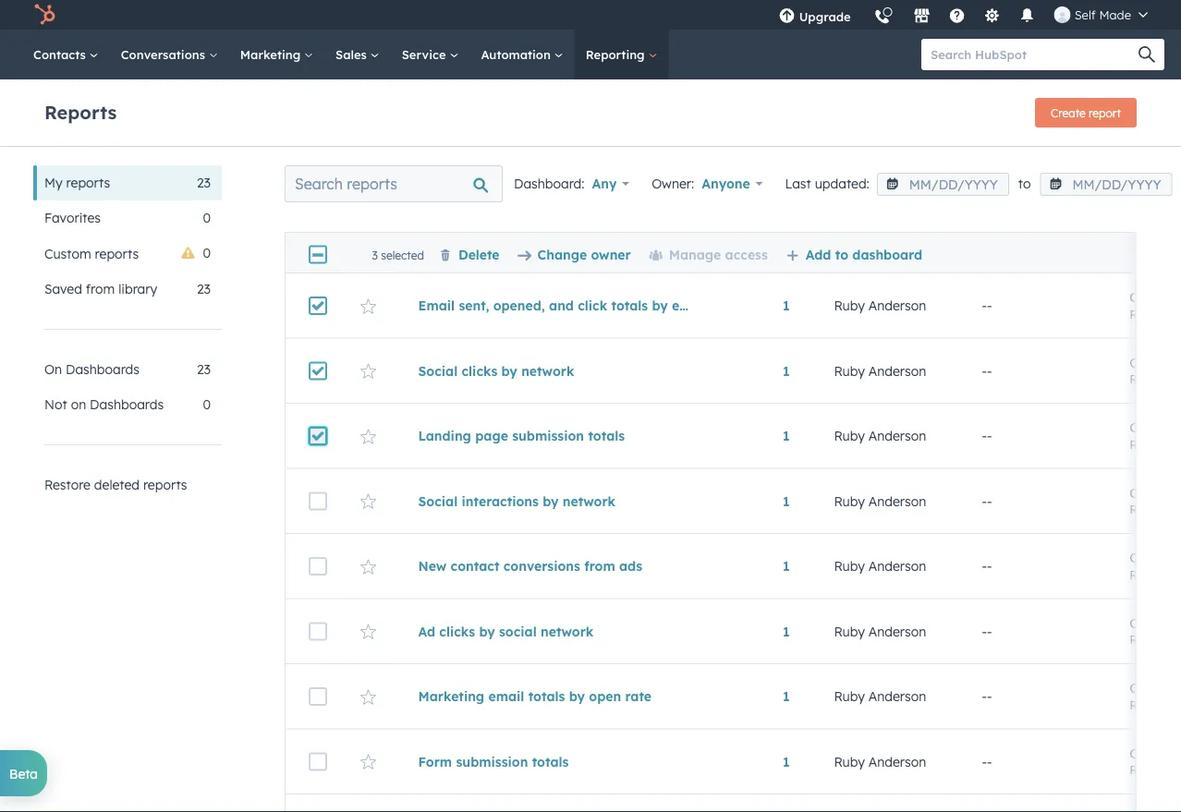 Task type: describe. For each thing, give the bounding box(es) containing it.
access
[[725, 246, 768, 262]]

oct for social interactions by network
[[1130, 484, 1152, 501]]

restore deleted reports button
[[33, 468, 222, 503]]

3 selected
[[372, 248, 424, 262]]

self
[[1075, 7, 1096, 22]]

create report
[[1051, 106, 1121, 120]]

totals right click
[[611, 298, 648, 314]]

calling icon button
[[867, 2, 898, 29]]

marketing for marketing
[[240, 47, 304, 62]]

1 vertical spatial submission
[[456, 754, 528, 770]]

owner
[[591, 246, 631, 262]]

delete
[[458, 246, 500, 262]]

favorites
[[44, 210, 101, 226]]

ad clicks by social network
[[418, 623, 594, 640]]

oct 19, 2 ruby ande for social interactions by network
[[1130, 484, 1181, 516]]

0 vertical spatial submission
[[512, 428, 584, 444]]

beta button
[[0, 750, 47, 797]]

create
[[1051, 106, 1086, 120]]

social interactions by network
[[418, 493, 616, 509]]

ande for ad clicks by social network
[[1159, 633, 1181, 647]]

1 button for form submission totals
[[783, 754, 790, 770]]

1 button for email sent, opened, and click totals by email send date
[[783, 298, 790, 314]]

0 horizontal spatial from
[[86, 281, 115, 297]]

1 ande from the top
[[1159, 307, 1181, 321]]

manage access button
[[649, 246, 768, 262]]

2 vertical spatial network
[[541, 623, 594, 640]]

1 19, from the top
[[1155, 289, 1171, 305]]

my
[[44, 175, 63, 191]]

upgrade
[[799, 9, 851, 24]]

not
[[44, 396, 67, 413]]

social
[[499, 623, 537, 640]]

-- for form submission totals
[[982, 754, 992, 770]]

anderson for email sent, opened, and click totals by email send date
[[868, 298, 926, 314]]

last
[[785, 176, 811, 192]]

-- for social interactions by network
[[982, 493, 992, 509]]

open
[[589, 689, 621, 705]]

click
[[578, 298, 607, 314]]

search button
[[1129, 39, 1164, 70]]

and
[[549, 298, 574, 314]]

19, for form submission totals
[[1155, 745, 1171, 761]]

contacts
[[33, 47, 89, 62]]

anyone button
[[702, 171, 763, 197]]

service link
[[391, 30, 470, 79]]

by for social clicks by network
[[501, 363, 517, 379]]

by left send
[[652, 298, 668, 314]]

landing page submission totals
[[418, 428, 625, 444]]

help button
[[941, 0, 973, 30]]

reporting
[[586, 47, 648, 62]]

owner:
[[652, 176, 694, 192]]

interactions
[[462, 493, 539, 509]]

19, for landing page submission totals
[[1155, 419, 1171, 436]]

ruby anderson for landing page submission totals
[[834, 428, 926, 444]]

1 for form submission totals
[[783, 754, 790, 770]]

custom
[[44, 245, 91, 262]]

oct 19, 2 ruby ande for form submission totals
[[1130, 745, 1181, 777]]

0 for not on dashboards
[[203, 396, 211, 413]]

ad clicks by social network button
[[418, 623, 697, 640]]

1 button for marketing email totals by open rate
[[783, 689, 790, 705]]

totals left open
[[528, 689, 565, 705]]

marketing email totals by open rate button
[[418, 689, 697, 705]]

1 for new contact conversions from ads
[[783, 558, 790, 574]]

oct for ad clicks by social network
[[1130, 615, 1152, 631]]

19, for social clicks by network
[[1155, 354, 1171, 370]]

add
[[806, 246, 831, 262]]

deleted
[[94, 477, 140, 493]]

any button
[[592, 171, 629, 197]]

ad
[[418, 623, 435, 640]]

ruby anderson for email sent, opened, and click totals by email send date
[[834, 298, 926, 314]]

0 for favorites
[[203, 210, 211, 226]]

settings image
[[984, 8, 1001, 25]]

upgrade image
[[779, 8, 795, 25]]

oct 19, 2 ruby ande for ad clicks by social network
[[1130, 615, 1181, 647]]

oct 19, 2 ruby ande for social clicks by network
[[1130, 354, 1181, 386]]

change owner button
[[518, 246, 631, 262]]

totals up social interactions by network button
[[588, 428, 625, 444]]

sales
[[336, 47, 370, 62]]

oct for marketing email totals by open rate
[[1130, 680, 1152, 696]]

self made
[[1075, 7, 1131, 22]]

ande for social interactions by network
[[1159, 503, 1181, 516]]

restore
[[44, 477, 91, 493]]

1 for marketing email totals by open rate
[[783, 689, 790, 705]]

hubspot link
[[22, 4, 69, 26]]

calling icon image
[[874, 9, 891, 26]]

anderson for ad clicks by social network
[[868, 623, 926, 640]]

library
[[118, 281, 157, 297]]

add to dashboard button
[[786, 246, 922, 262]]

settings link
[[973, 0, 1012, 30]]

1 vertical spatial from
[[584, 558, 615, 574]]

3
[[372, 248, 378, 262]]

ande for new contact conversions from ads
[[1159, 568, 1181, 582]]

-- for landing page submission totals
[[982, 428, 992, 444]]

19, for ad clicks by social network
[[1155, 615, 1171, 631]]

2 for landing page submission totals
[[1175, 419, 1181, 436]]

23 for on dashboards
[[197, 361, 211, 378]]

my reports
[[44, 175, 110, 191]]

clicks for social
[[462, 363, 497, 379]]

marketplaces button
[[903, 0, 941, 30]]

1 2 from the top
[[1175, 289, 1181, 305]]

2 for form submission totals
[[1175, 745, 1181, 761]]

landing
[[418, 428, 471, 444]]

delete button
[[439, 246, 500, 262]]

-- for social clicks by network
[[982, 363, 992, 379]]

ruby anderson image
[[1054, 6, 1071, 23]]

opened,
[[493, 298, 545, 314]]

custom reports
[[44, 245, 139, 262]]

marketing link
[[229, 30, 324, 79]]

conversations link
[[110, 30, 229, 79]]

1 vertical spatial email
[[488, 689, 524, 705]]

email
[[418, 298, 455, 314]]

clicks for ad
[[439, 623, 475, 640]]

MM/DD/YYYY text field
[[1040, 173, 1172, 196]]

social clicks by network
[[418, 363, 574, 379]]

manage
[[669, 246, 721, 262]]

made
[[1099, 7, 1131, 22]]

oct for form submission totals
[[1130, 745, 1152, 761]]

2 for ad clicks by social network
[[1175, 615, 1181, 631]]

ruby anderson for social interactions by network
[[834, 493, 926, 509]]

1 vertical spatial to
[[835, 246, 848, 262]]

email sent, opened, and click totals by email send date button
[[418, 298, 776, 314]]

marketing email totals by open rate
[[418, 689, 652, 705]]

23 for saved from library
[[197, 281, 211, 297]]

last updated:
[[785, 176, 869, 192]]

anderson for social interactions by network
[[868, 493, 926, 509]]

new contact conversions from ads
[[418, 558, 642, 574]]

change
[[537, 246, 587, 262]]

contact
[[451, 558, 499, 574]]

marketplaces image
[[914, 8, 930, 25]]

ruby anderson for form submission totals
[[834, 754, 926, 770]]

updated:
[[815, 176, 869, 192]]

email sent, opened, and click totals by email send date 1
[[418, 298, 790, 314]]

-- for marketing email totals by open rate
[[982, 689, 992, 705]]



Task type: vqa. For each thing, say whether or not it's contained in the screenshot.


Task type: locate. For each thing, give the bounding box(es) containing it.
reporting link
[[575, 30, 669, 79]]

3 23 from the top
[[197, 361, 211, 378]]

Search HubSpot search field
[[921, 39, 1148, 70]]

3 1 button from the top
[[783, 428, 790, 444]]

social for social clicks by network
[[418, 363, 458, 379]]

2 ande from the top
[[1159, 372, 1181, 386]]

saved from library
[[44, 281, 157, 297]]

by left social
[[479, 623, 495, 640]]

automation link
[[470, 30, 575, 79]]

1
[[783, 298, 790, 314], [783, 363, 790, 379], [783, 428, 790, 444], [783, 493, 790, 509], [783, 558, 790, 574], [783, 623, 790, 640], [783, 689, 790, 705], [783, 754, 790, 770]]

1 vertical spatial network
[[563, 493, 616, 509]]

0 vertical spatial 23
[[197, 175, 211, 191]]

network right social
[[541, 623, 594, 640]]

7 oct 19, 2 ruby ande from the top
[[1130, 680, 1181, 712]]

beta
[[9, 765, 38, 782]]

service
[[402, 47, 450, 62]]

anderson for form submission totals
[[868, 754, 926, 770]]

to left mm/dd/yyyy text box
[[1018, 176, 1031, 192]]

network up landing page submission totals button at the bottom of the page
[[521, 363, 574, 379]]

submission right form
[[456, 754, 528, 770]]

2 for new contact conversions from ads
[[1175, 550, 1181, 566]]

1 vertical spatial 23
[[197, 281, 211, 297]]

7 2 from the top
[[1175, 680, 1181, 696]]

email left send
[[672, 298, 708, 314]]

8 2 from the top
[[1175, 745, 1181, 761]]

3 0 from the top
[[203, 396, 211, 413]]

5 ande from the top
[[1159, 568, 1181, 582]]

reports right my
[[66, 175, 110, 191]]

reports right deleted
[[143, 477, 187, 493]]

1 for social interactions by network
[[783, 493, 790, 509]]

3 19, from the top
[[1155, 419, 1171, 436]]

form submission totals
[[418, 754, 569, 770]]

Search reports search field
[[285, 165, 503, 202]]

6 ande from the top
[[1159, 633, 1181, 647]]

2 oct from the top
[[1130, 354, 1152, 370]]

19, for marketing email totals by open rate
[[1155, 680, 1171, 696]]

19,
[[1155, 289, 1171, 305], [1155, 354, 1171, 370], [1155, 419, 1171, 436], [1155, 484, 1171, 501], [1155, 550, 1171, 566], [1155, 615, 1171, 631], [1155, 680, 1171, 696], [1155, 745, 1171, 761]]

help image
[[949, 8, 965, 25]]

reports
[[44, 100, 117, 123]]

1 for landing page submission totals
[[783, 428, 790, 444]]

3 2 from the top
[[1175, 419, 1181, 436]]

8 oct from the top
[[1130, 745, 1152, 761]]

2 23 from the top
[[197, 281, 211, 297]]

4 ande from the top
[[1159, 503, 1181, 516]]

automation
[[481, 47, 554, 62]]

network
[[521, 363, 574, 379], [563, 493, 616, 509], [541, 623, 594, 640]]

8 ruby anderson from the top
[[834, 754, 926, 770]]

totals
[[611, 298, 648, 314], [588, 428, 625, 444], [528, 689, 565, 705], [532, 754, 569, 770]]

reports for my reports
[[66, 175, 110, 191]]

notifications button
[[1012, 0, 1043, 30]]

0 horizontal spatial email
[[488, 689, 524, 705]]

totals down marketing email totals by open rate button
[[532, 754, 569, 770]]

marketing for marketing email totals by open rate
[[418, 689, 484, 705]]

reports
[[66, 175, 110, 191], [95, 245, 139, 262], [143, 477, 187, 493]]

by for ad clicks by social network
[[479, 623, 495, 640]]

0 vertical spatial social
[[418, 363, 458, 379]]

23
[[197, 175, 211, 191], [197, 281, 211, 297], [197, 361, 211, 378]]

1 horizontal spatial marketing
[[418, 689, 484, 705]]

anyone
[[702, 176, 750, 192]]

8 anderson from the top
[[868, 754, 926, 770]]

self made button
[[1043, 0, 1159, 30]]

7 anderson from the top
[[868, 689, 926, 705]]

by right the interactions
[[543, 493, 559, 509]]

0 vertical spatial dashboards
[[66, 361, 140, 378]]

hubspot image
[[33, 4, 55, 26]]

form
[[418, 754, 452, 770]]

8 -- from the top
[[982, 754, 992, 770]]

ande for landing page submission totals
[[1159, 437, 1181, 451]]

email down ad clicks by social network
[[488, 689, 524, 705]]

0 horizontal spatial marketing
[[240, 47, 304, 62]]

ande
[[1159, 307, 1181, 321], [1159, 372, 1181, 386], [1159, 437, 1181, 451], [1159, 503, 1181, 516], [1159, 568, 1181, 582], [1159, 633, 1181, 647], [1159, 698, 1181, 712], [1159, 763, 1181, 777]]

4 1 from the top
[[783, 493, 790, 509]]

landing page submission totals button
[[418, 428, 697, 444]]

MM/DD/YYYY text field
[[877, 173, 1009, 196]]

dashboards right on
[[90, 396, 164, 413]]

-- for ad clicks by social network
[[982, 623, 992, 640]]

7 1 button from the top
[[783, 689, 790, 705]]

0 vertical spatial 0
[[203, 210, 211, 226]]

search image
[[1139, 46, 1155, 63]]

5 anderson from the top
[[868, 558, 926, 574]]

by for social interactions by network
[[543, 493, 559, 509]]

2 vertical spatial 0
[[203, 396, 211, 413]]

menu
[[768, 0, 1159, 37]]

social for social interactions by network
[[418, 493, 458, 509]]

network for social clicks by network
[[521, 363, 574, 379]]

2 anderson from the top
[[868, 363, 926, 379]]

2 for social interactions by network
[[1175, 484, 1181, 501]]

7 oct from the top
[[1130, 680, 1152, 696]]

3 anderson from the top
[[868, 428, 926, 444]]

8 ande from the top
[[1159, 763, 1181, 777]]

ande for form submission totals
[[1159, 763, 1181, 777]]

8 19, from the top
[[1155, 745, 1171, 761]]

2 -- from the top
[[982, 363, 992, 379]]

8 1 button from the top
[[783, 754, 790, 770]]

report
[[1089, 106, 1121, 120]]

5 2 from the top
[[1175, 550, 1181, 566]]

1 button
[[783, 298, 790, 314], [783, 363, 790, 379], [783, 428, 790, 444], [783, 493, 790, 509], [783, 558, 790, 574], [783, 623, 790, 640], [783, 689, 790, 705], [783, 754, 790, 770]]

3 ande from the top
[[1159, 437, 1181, 451]]

sales link
[[324, 30, 391, 79]]

ruby anderson for ad clicks by social network
[[834, 623, 926, 640]]

form submission totals button
[[418, 754, 697, 770]]

on dashboards
[[44, 361, 140, 378]]

1 button for ad clicks by social network
[[783, 623, 790, 640]]

2
[[1175, 289, 1181, 305], [1175, 354, 1181, 370], [1175, 419, 1181, 436], [1175, 484, 1181, 501], [1175, 550, 1181, 566], [1175, 615, 1181, 631], [1175, 680, 1181, 696], [1175, 745, 1181, 761]]

6 19, from the top
[[1155, 615, 1171, 631]]

1 vertical spatial dashboards
[[90, 396, 164, 413]]

anderson
[[868, 298, 926, 314], [868, 363, 926, 379], [868, 428, 926, 444], [868, 493, 926, 509], [868, 558, 926, 574], [868, 623, 926, 640], [868, 689, 926, 705], [868, 754, 926, 770]]

anderson for landing page submission totals
[[868, 428, 926, 444]]

1 button for landing page submission totals
[[783, 428, 790, 444]]

23 for my reports
[[197, 175, 211, 191]]

-- for new contact conversions from ads
[[982, 558, 992, 574]]

manage access
[[669, 246, 768, 262]]

clicks down sent,
[[462, 363, 497, 379]]

6 oct 19, 2 ruby ande from the top
[[1130, 615, 1181, 647]]

2 0 from the top
[[203, 245, 211, 261]]

oct 19, 2 ruby ande for new contact conversions from ads
[[1130, 550, 1181, 582]]

8 oct 19, 2 ruby ande from the top
[[1130, 745, 1181, 777]]

marketing up form
[[418, 689, 484, 705]]

4 oct from the top
[[1130, 484, 1152, 501]]

4 anderson from the top
[[868, 493, 926, 509]]

page
[[475, 428, 508, 444]]

19, for social interactions by network
[[1155, 484, 1171, 501]]

date
[[746, 298, 776, 314]]

3 ruby anderson from the top
[[834, 428, 926, 444]]

oct for new contact conversions from ads
[[1130, 550, 1152, 566]]

1 for ad clicks by social network
[[783, 623, 790, 640]]

3 -- from the top
[[982, 428, 992, 444]]

3 1 from the top
[[783, 428, 790, 444]]

ruby anderson for new contact conversions from ads
[[834, 558, 926, 574]]

on
[[71, 396, 86, 413]]

1 anderson from the top
[[868, 298, 926, 314]]

4 oct 19, 2 ruby ande from the top
[[1130, 484, 1181, 516]]

any
[[592, 176, 617, 192]]

4 ruby anderson from the top
[[834, 493, 926, 509]]

contacts link
[[22, 30, 110, 79]]

to right the add
[[835, 246, 848, 262]]

0 vertical spatial marketing
[[240, 47, 304, 62]]

anderson for social clicks by network
[[868, 363, 926, 379]]

social left the interactions
[[418, 493, 458, 509]]

clicks
[[462, 363, 497, 379], [439, 623, 475, 640]]

0 vertical spatial network
[[521, 363, 574, 379]]

2 vertical spatial reports
[[143, 477, 187, 493]]

conversions
[[503, 558, 580, 574]]

notifications image
[[1019, 8, 1036, 25]]

7 -- from the top
[[982, 689, 992, 705]]

ads
[[619, 558, 642, 574]]

reports inside button
[[143, 477, 187, 493]]

2 19, from the top
[[1155, 354, 1171, 370]]

selected
[[381, 248, 424, 262]]

8 1 from the top
[[783, 754, 790, 770]]

1 1 from the top
[[783, 298, 790, 314]]

2 vertical spatial 23
[[197, 361, 211, 378]]

1 vertical spatial reports
[[95, 245, 139, 262]]

reports up saved from library
[[95, 245, 139, 262]]

from down custom reports
[[86, 281, 115, 297]]

5 1 button from the top
[[783, 558, 790, 574]]

3 oct 19, 2 ruby ande from the top
[[1130, 419, 1181, 451]]

6 1 from the top
[[783, 623, 790, 640]]

1 social from the top
[[418, 363, 458, 379]]

6 -- from the top
[[982, 623, 992, 640]]

1 horizontal spatial from
[[584, 558, 615, 574]]

social interactions by network button
[[418, 493, 697, 509]]

7 1 from the top
[[783, 689, 790, 705]]

1 1 button from the top
[[783, 298, 790, 314]]

0 horizontal spatial to
[[835, 246, 848, 262]]

1 horizontal spatial to
[[1018, 176, 1031, 192]]

1 button for social clicks by network
[[783, 363, 790, 379]]

6 oct from the top
[[1130, 615, 1152, 631]]

ruby anderson
[[834, 298, 926, 314], [834, 363, 926, 379], [834, 428, 926, 444], [834, 493, 926, 509], [834, 558, 926, 574], [834, 623, 926, 640], [834, 689, 926, 705], [834, 754, 926, 770]]

dashboards
[[66, 361, 140, 378], [90, 396, 164, 413]]

2 2 from the top
[[1175, 354, 1181, 370]]

1 vertical spatial clicks
[[439, 623, 475, 640]]

new
[[418, 558, 447, 574]]

1 for social clicks by network
[[783, 363, 790, 379]]

1 horizontal spatial email
[[672, 298, 708, 314]]

1 button for social interactions by network
[[783, 493, 790, 509]]

change owner
[[537, 246, 631, 262]]

from
[[86, 281, 115, 297], [584, 558, 615, 574]]

1 -- from the top
[[982, 298, 992, 314]]

1 23 from the top
[[197, 175, 211, 191]]

ruby
[[834, 298, 865, 314], [1130, 307, 1156, 321], [834, 363, 865, 379], [1130, 372, 1156, 386], [834, 428, 865, 444], [1130, 437, 1156, 451], [834, 493, 865, 509], [1130, 503, 1156, 516], [834, 558, 865, 574], [1130, 568, 1156, 582], [834, 623, 865, 640], [1130, 633, 1156, 647], [834, 689, 865, 705], [1130, 698, 1156, 712], [834, 754, 865, 770], [1130, 763, 1156, 777]]

ruby anderson for marketing email totals by open rate
[[834, 689, 926, 705]]

5 19, from the top
[[1155, 550, 1171, 566]]

submission right page
[[512, 428, 584, 444]]

social clicks by network button
[[418, 363, 697, 379]]

ande for social clicks by network
[[1159, 372, 1181, 386]]

clicks right ad
[[439, 623, 475, 640]]

1 ruby anderson from the top
[[834, 298, 926, 314]]

anderson for new contact conversions from ads
[[868, 558, 926, 574]]

2 ruby anderson from the top
[[834, 363, 926, 379]]

5 oct from the top
[[1130, 550, 1152, 566]]

sent,
[[459, 298, 489, 314]]

19, for new contact conversions from ads
[[1155, 550, 1171, 566]]

menu containing self made
[[768, 0, 1159, 37]]

restore deleted reports
[[44, 477, 187, 493]]

1 vertical spatial social
[[418, 493, 458, 509]]

3 oct from the top
[[1130, 419, 1152, 436]]

oct for landing page submission totals
[[1130, 419, 1152, 436]]

4 2 from the top
[[1175, 484, 1181, 501]]

from left ads
[[584, 558, 615, 574]]

dashboard
[[852, 246, 922, 262]]

0
[[203, 210, 211, 226], [203, 245, 211, 261], [203, 396, 211, 413]]

2 1 from the top
[[783, 363, 790, 379]]

network down landing page submission totals button at the bottom of the page
[[563, 493, 616, 509]]

6 2 from the top
[[1175, 615, 1181, 631]]

5 oct 19, 2 ruby ande from the top
[[1130, 550, 1181, 582]]

reports banner
[[44, 92, 1137, 128]]

by left open
[[569, 689, 585, 705]]

social down 'email'
[[418, 363, 458, 379]]

0 vertical spatial to
[[1018, 176, 1031, 192]]

0 vertical spatial clicks
[[462, 363, 497, 379]]

marketing left sales
[[240, 47, 304, 62]]

create report link
[[1035, 98, 1137, 128]]

6 anderson from the top
[[868, 623, 926, 640]]

2 for marketing email totals by open rate
[[1175, 680, 1181, 696]]

1 vertical spatial 0
[[203, 245, 211, 261]]

oct 19, 2 ruby ande for marketing email totals by open rate
[[1130, 680, 1181, 712]]

new contact conversions from ads button
[[418, 558, 697, 574]]

-
[[982, 298, 987, 314], [987, 298, 992, 314], [982, 363, 987, 379], [987, 363, 992, 379], [982, 428, 987, 444], [987, 428, 992, 444], [982, 493, 987, 509], [987, 493, 992, 509], [982, 558, 987, 574], [987, 558, 992, 574], [982, 623, 987, 640], [987, 623, 992, 640], [982, 689, 987, 705], [987, 689, 992, 705], [982, 754, 987, 770], [987, 754, 992, 770]]

reports for custom reports
[[95, 245, 139, 262]]

1 oct 19, 2 ruby ande from the top
[[1130, 289, 1181, 321]]

2 1 button from the top
[[783, 363, 790, 379]]

submission
[[512, 428, 584, 444], [456, 754, 528, 770]]

4 -- from the top
[[982, 493, 992, 509]]

4 19, from the top
[[1155, 484, 1171, 501]]

2 oct 19, 2 ruby ande from the top
[[1130, 354, 1181, 386]]

6 ruby anderson from the top
[[834, 623, 926, 640]]

1 vertical spatial marketing
[[418, 689, 484, 705]]

2 social from the top
[[418, 493, 458, 509]]

network for social interactions by network
[[563, 493, 616, 509]]

0 vertical spatial email
[[672, 298, 708, 314]]

5 -- from the top
[[982, 558, 992, 574]]

1 oct from the top
[[1130, 289, 1152, 305]]

5 1 from the top
[[783, 558, 790, 574]]

anderson for marketing email totals by open rate
[[868, 689, 926, 705]]

ande for marketing email totals by open rate
[[1159, 698, 1181, 712]]

6 1 button from the top
[[783, 623, 790, 640]]

ruby anderson for social clicks by network
[[834, 363, 926, 379]]

2 for social clicks by network
[[1175, 354, 1181, 370]]

4 1 button from the top
[[783, 493, 790, 509]]

send
[[712, 298, 742, 314]]

not on dashboards
[[44, 396, 164, 413]]

dashboard:
[[514, 176, 585, 192]]

7 ande from the top
[[1159, 698, 1181, 712]]

5 ruby anderson from the top
[[834, 558, 926, 574]]

conversations
[[121, 47, 209, 62]]

1 button for new contact conversions from ads
[[783, 558, 790, 574]]

0 vertical spatial from
[[86, 281, 115, 297]]

0 vertical spatial reports
[[66, 175, 110, 191]]

1 0 from the top
[[203, 210, 211, 226]]

dashboards up not on dashboards
[[66, 361, 140, 378]]

oct
[[1130, 289, 1152, 305], [1130, 354, 1152, 370], [1130, 419, 1152, 436], [1130, 484, 1152, 501], [1130, 550, 1152, 566], [1130, 615, 1152, 631], [1130, 680, 1152, 696], [1130, 745, 1152, 761]]

oct 19, 2 ruby ande for landing page submission totals
[[1130, 419, 1181, 451]]

7 19, from the top
[[1155, 680, 1171, 696]]

by down opened,
[[501, 363, 517, 379]]

oct for social clicks by network
[[1130, 354, 1152, 370]]

on
[[44, 361, 62, 378]]

7 ruby anderson from the top
[[834, 689, 926, 705]]



